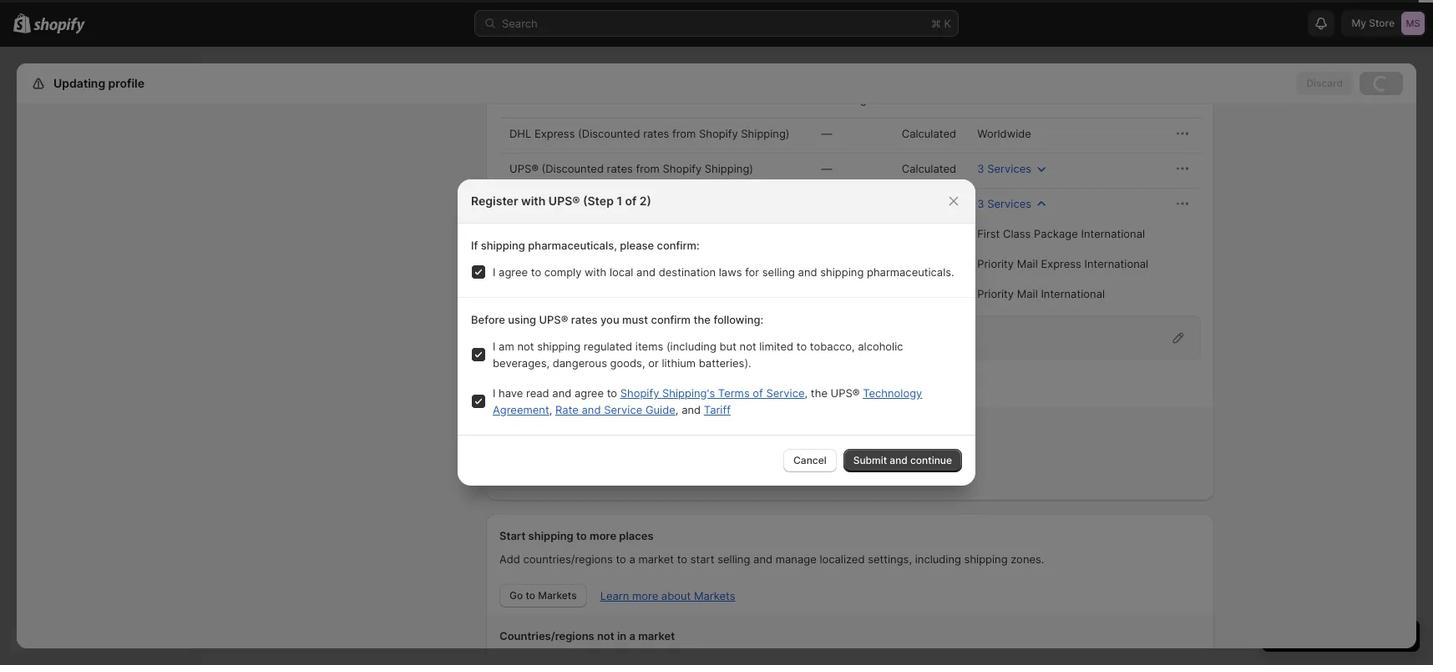 Task type: locate. For each thing, give the bounding box(es) containing it.
calculated
[[902, 127, 957, 140], [902, 162, 957, 175], [902, 197, 957, 211]]

1 vertical spatial i
[[493, 340, 496, 353]]

1 vertical spatial calculated
[[902, 162, 957, 175]]

0 vertical spatial priority
[[978, 257, 1014, 271]]

0 vertical spatial the
[[694, 313, 711, 327]]

pharmaceuticals,
[[528, 239, 617, 252]]

0 vertical spatial express
[[535, 127, 575, 140]]

, left rate
[[549, 403, 552, 417]]

from right 1
[[636, 197, 659, 211]]

tariff
[[704, 403, 731, 417]]

to up rate and service guide link in the bottom of the page
[[607, 387, 617, 400]]

services inside button
[[988, 162, 1032, 175]]

2 3 services from the top
[[978, 197, 1032, 211]]

and inside button
[[574, 650, 593, 663]]

handling
[[822, 93, 867, 106]]

with left local
[[585, 266, 607, 279]]

1 vertical spatial add
[[500, 553, 520, 566]]

first class package international
[[978, 227, 1145, 241]]

(discounted for usps
[[541, 197, 604, 211]]

(discounted up ups® (discounted rates from shopify shipping)
[[578, 127, 640, 140]]

go to markets link
[[500, 585, 587, 608]]

i left am at the bottom left of the page
[[493, 340, 496, 353]]

from for ups® (discounted rates from shopify shipping)
[[636, 162, 660, 175]]

2 vertical spatial shipping)
[[705, 197, 753, 211]]

i inside i am not shipping regulated items (including but not limited to tobacco, alcoholic beverages, dangerous goods, or lithium batteries).
[[493, 340, 496, 353]]

0 vertical spatial i
[[493, 266, 496, 279]]

— for ups® (discounted rates from shopify shipping)
[[822, 162, 833, 175]]

1 — from the top
[[822, 127, 833, 140]]

1 vertical spatial 3 services
[[978, 197, 1032, 211]]

a for in
[[629, 630, 636, 643]]

1 vertical spatial more
[[632, 590, 658, 603]]

i
[[493, 266, 496, 279], [493, 340, 496, 353], [493, 387, 496, 400]]

countries
[[523, 650, 571, 663]]

international down first class package international
[[1085, 257, 1149, 271]]

0 vertical spatial a
[[629, 553, 636, 566]]

from for usps (discounted rates from shopify shipping)
[[636, 197, 659, 211]]

and inside button
[[890, 454, 908, 467]]

selling inside settings dialog
[[718, 553, 751, 566]]

1 calculated from the top
[[902, 127, 957, 140]]

0 horizontal spatial selling
[[718, 553, 751, 566]]

add
[[510, 383, 529, 395], [500, 553, 520, 566]]

local
[[610, 266, 634, 279]]

orders
[[514, 332, 549, 345]]

i up before
[[493, 266, 496, 279]]

read
[[526, 387, 549, 400]]

1 vertical spatial agree
[[575, 387, 604, 400]]

2 vertical spatial services
[[988, 197, 1032, 211]]

not up beverages,
[[517, 340, 534, 353]]

shipping up dangerous
[[537, 340, 581, 353]]

submit and continue
[[854, 454, 952, 467]]

mail for express
[[1017, 257, 1038, 271]]

the down tobacco,
[[811, 387, 828, 400]]

ups® up the usps
[[510, 162, 539, 175]]

services for 3 services button in the top of the page
[[988, 162, 1032, 175]]

1 vertical spatial the
[[811, 387, 828, 400]]

a right in
[[629, 630, 636, 643]]

powered
[[675, 332, 721, 345]]

international right package
[[1081, 227, 1145, 241]]

shipping) for ups® (discounted rates from shopify shipping)
[[705, 162, 754, 175]]

1 vertical spatial service
[[604, 403, 643, 417]]

protected
[[552, 332, 602, 345]]

goods,
[[610, 357, 645, 370]]

to left start
[[677, 553, 688, 566]]

(discounted up the pharmaceuticals,
[[541, 197, 604, 211]]

rates
[[643, 127, 669, 140], [607, 162, 633, 175], [607, 197, 633, 211], [571, 313, 598, 327]]

cancel
[[794, 454, 827, 467]]

1 vertical spatial from
[[636, 162, 660, 175]]

mail down "priority mail express international"
[[1017, 287, 1038, 301]]

mail for international
[[1017, 287, 1038, 301]]

1 vertical spatial 3
[[978, 197, 984, 211]]

alcoholic
[[858, 340, 903, 353]]

3
[[978, 162, 984, 175], [978, 197, 984, 211]]

have
[[499, 387, 523, 400]]

0 vertical spatial from
[[672, 127, 696, 140]]

1 vertical spatial (discounted
[[542, 162, 604, 175]]

for
[[745, 266, 760, 279]]

0 horizontal spatial agree
[[499, 266, 528, 279]]

2 i from the top
[[493, 340, 496, 353]]

3 inside button
[[978, 162, 984, 175]]

0 vertical spatial (discounted
[[578, 127, 640, 140]]

3 services for 3 services dropdown button
[[978, 197, 1032, 211]]

shipping) for usps (discounted rates from shopify shipping)
[[705, 197, 753, 211]]

i left have
[[493, 387, 496, 400]]

must
[[622, 313, 648, 327]]

— for dhl express (discounted rates from shopify shipping)
[[822, 127, 833, 140]]

the
[[694, 313, 711, 327], [811, 387, 828, 400]]

countries/regions not in a market
[[500, 630, 675, 643]]

0 vertical spatial mail
[[1017, 257, 1038, 271]]

selling right start
[[718, 553, 751, 566]]

2 horizontal spatial not
[[740, 340, 757, 353]]

selling right for
[[763, 266, 795, 279]]

3 down worldwide
[[978, 162, 984, 175]]

the up powered
[[694, 313, 711, 327]]

start
[[500, 530, 526, 543]]

markets right about
[[694, 590, 735, 603]]

1 horizontal spatial service
[[766, 387, 805, 400]]

0 horizontal spatial the
[[694, 313, 711, 327]]

to up 'countries/regions'
[[576, 530, 587, 543]]

international for priority mail express international
[[1085, 257, 1149, 271]]

add up agreement
[[510, 383, 529, 395]]

1 horizontal spatial ,
[[676, 403, 679, 417]]

service down limited
[[766, 387, 805, 400]]

ups®
[[510, 162, 539, 175], [549, 194, 580, 208], [539, 313, 568, 327], [831, 387, 860, 400]]

from up ups® (discounted rates from shopify shipping)
[[672, 127, 696, 140]]

service
[[766, 387, 805, 400], [604, 403, 643, 417]]

market for to
[[639, 553, 674, 566]]

mail down class
[[1017, 257, 1038, 271]]

confirm
[[651, 313, 691, 327]]

3 calculated from the top
[[902, 197, 957, 211]]

1 market from the top
[[639, 553, 674, 566]]

shipping)
[[741, 127, 790, 140], [705, 162, 754, 175], [705, 197, 753, 211]]

and left manage
[[754, 553, 773, 566]]

service up not covered by your shipping zones
[[604, 403, 643, 417]]

search
[[502, 17, 538, 30]]

0 vertical spatial 3
[[978, 162, 984, 175]]

priority
[[978, 257, 1014, 271], [978, 287, 1014, 301]]

rates up 1
[[607, 162, 633, 175]]

localized
[[820, 553, 865, 566]]

1 3 from the top
[[978, 162, 984, 175]]

before
[[471, 313, 505, 327]]

register
[[471, 194, 518, 208]]

i have read and agree to shopify shipping's terms of service , the ups®
[[493, 387, 860, 400]]

1 vertical spatial shipping)
[[705, 162, 754, 175]]

to right limited
[[797, 340, 807, 353]]

more right learn on the bottom of the page
[[632, 590, 658, 603]]

a down places
[[629, 553, 636, 566]]

shipping's
[[662, 387, 715, 400]]

3 up 'first'
[[978, 197, 984, 211]]

(discounted
[[578, 127, 640, 140], [542, 162, 604, 175], [541, 197, 604, 211]]

0 horizontal spatial ,
[[549, 403, 552, 417]]

shipping left pharmaceuticals.
[[821, 266, 864, 279]]

and right submit
[[890, 454, 908, 467]]

express down first class package international
[[1041, 257, 1082, 271]]

1 horizontal spatial markets
[[694, 590, 735, 603]]

1 horizontal spatial of
[[753, 387, 763, 400]]

1 mail from the top
[[1017, 257, 1038, 271]]

pharmaceuticals.
[[867, 266, 955, 279]]

1 vertical spatial priority
[[978, 287, 1014, 301]]

start shipping to more places
[[500, 530, 654, 543]]

and up rate
[[552, 387, 572, 400]]

2 mail from the top
[[1017, 287, 1038, 301]]

3 services down worldwide
[[978, 162, 1032, 175]]

rates inside register with ups® (step 1 of 2) dialog
[[571, 313, 598, 327]]

go to markets
[[510, 590, 577, 602]]

from up 2)
[[636, 162, 660, 175]]

submit and continue button
[[843, 449, 962, 473]]

, up the cancel
[[805, 387, 808, 400]]

0 vertical spatial services
[[978, 93, 1022, 106]]

create
[[530, 473, 564, 486]]

services up 3 services dropdown button
[[988, 162, 1032, 175]]

with
[[521, 194, 546, 208], [585, 266, 607, 279], [605, 332, 627, 345]]

1 horizontal spatial not
[[597, 630, 615, 643]]

1 priority from the top
[[978, 257, 1014, 271]]

markets
[[538, 590, 577, 602], [694, 590, 735, 603]]

3 services
[[978, 162, 1032, 175], [978, 197, 1032, 211]]

or
[[648, 357, 659, 370]]

settings dialog
[[17, 0, 1417, 666]]

not left in
[[597, 630, 615, 643]]

not right but
[[740, 340, 757, 353]]

1 vertical spatial international
[[1085, 257, 1149, 271]]

0 horizontal spatial of
[[625, 194, 637, 208]]

market right in
[[638, 630, 675, 643]]

cancel button
[[784, 449, 837, 473]]

priority mail express international
[[978, 257, 1149, 271]]

2 — from the top
[[822, 162, 833, 175]]

3 services inside button
[[978, 162, 1032, 175]]

0 horizontal spatial express
[[535, 127, 575, 140]]

2 markets from the left
[[694, 590, 735, 603]]

, down "i have read and agree to shopify shipping's terms of service , the ups®"
[[676, 403, 679, 417]]

market for in
[[638, 630, 675, 643]]

0 vertical spatial calculated
[[902, 127, 957, 140]]

zone
[[567, 473, 592, 486]]

of right 1
[[625, 194, 637, 208]]

mail
[[1017, 257, 1038, 271], [1017, 287, 1038, 301]]

2 market from the top
[[638, 630, 675, 643]]

0 horizontal spatial markets
[[538, 590, 577, 602]]

guide
[[646, 403, 676, 417]]

1 horizontal spatial express
[[1041, 257, 1082, 271]]

0 vertical spatial with
[[521, 194, 546, 208]]

agree up rate
[[575, 387, 604, 400]]

1 horizontal spatial selling
[[763, 266, 795, 279]]

carrier name
[[511, 93, 578, 106]]

and right local
[[637, 266, 656, 279]]

2 calculated from the top
[[902, 162, 957, 175]]

1 vertical spatial services
[[988, 162, 1032, 175]]

1 vertical spatial a
[[629, 630, 636, 643]]

calculated for dhl express (discounted rates from shopify shipping)
[[902, 127, 957, 140]]

more
[[590, 530, 617, 543], [632, 590, 658, 603]]

zones.
[[1011, 553, 1045, 566]]

with inside settings dialog
[[605, 332, 627, 345]]

markets inside go to markets link
[[538, 590, 577, 602]]

i for i agree to comply with local and destination laws for selling and shipping pharmaceuticals.
[[493, 266, 496, 279]]

3 inside dropdown button
[[978, 197, 984, 211]]

1 horizontal spatial more
[[632, 590, 658, 603]]

market
[[639, 553, 674, 566], [638, 630, 675, 643]]

1 3 services from the top
[[978, 162, 1032, 175]]

1 vertical spatial mail
[[1017, 287, 1038, 301]]

⌘ k
[[931, 17, 951, 30]]

0 vertical spatial service
[[766, 387, 805, 400]]

0 vertical spatial international
[[1081, 227, 1145, 241]]

3 services up class
[[978, 197, 1032, 211]]

,
[[805, 387, 808, 400], [549, 403, 552, 417], [676, 403, 679, 417]]

rate
[[556, 403, 579, 417]]

add down start in the left of the page
[[500, 553, 520, 566]]

priority for priority mail express international
[[978, 257, 1014, 271]]

package
[[1034, 227, 1078, 241]]

more left places
[[590, 530, 617, 543]]

2 3 from the top
[[978, 197, 984, 211]]

services inside dropdown button
[[988, 197, 1032, 211]]

1 markets from the left
[[538, 590, 577, 602]]

including
[[915, 553, 961, 566]]

with down before using ups® rates you must confirm the following:
[[605, 332, 627, 345]]

and down 'countries/regions not in a market'
[[574, 650, 593, 663]]

3 for 3 services button in the top of the page
[[978, 162, 984, 175]]

markets down 'countries/regions'
[[538, 590, 577, 602]]

market down places
[[639, 553, 674, 566]]

add inside button
[[510, 383, 529, 395]]

agree up using at the left of the page
[[499, 266, 528, 279]]

services up class
[[988, 197, 1032, 211]]

1 vertical spatial selling
[[718, 553, 751, 566]]

0 vertical spatial more
[[590, 530, 617, 543]]

1 vertical spatial —
[[822, 162, 833, 175]]

2 vertical spatial from
[[636, 197, 659, 211]]

1 a from the top
[[629, 553, 636, 566]]

of right terms
[[753, 387, 763, 400]]

rates up protected at left
[[571, 313, 598, 327]]

0 vertical spatial 3 services
[[978, 162, 1032, 175]]

3 services for 3 services button in the top of the page
[[978, 162, 1032, 175]]

0 vertical spatial selling
[[763, 266, 795, 279]]

services up worldwide
[[978, 93, 1022, 106]]

2 vertical spatial (discounted
[[541, 197, 604, 211]]

1 vertical spatial of
[[753, 387, 763, 400]]

with right register
[[521, 194, 546, 208]]

0 vertical spatial add
[[510, 383, 529, 395]]

2 vertical spatial with
[[605, 332, 627, 345]]

1 vertical spatial market
[[638, 630, 675, 643]]

dhl
[[510, 127, 532, 140]]

express right "dhl"
[[535, 127, 575, 140]]

2 vertical spatial i
[[493, 387, 496, 400]]

(discounted up the register with ups® (step 1 of 2)
[[542, 162, 604, 175]]

0 horizontal spatial not
[[517, 340, 534, 353]]

rate
[[532, 383, 551, 395]]

i for i am not shipping regulated items (including but not limited to tobacco, alcoholic beverages, dangerous goods, or lithium batteries).
[[493, 340, 496, 353]]

0 vertical spatial —
[[822, 127, 833, 140]]

2 vertical spatial calculated
[[902, 197, 957, 211]]

rate and service guide link
[[556, 403, 676, 417]]

please
[[620, 239, 654, 252]]

international down "priority mail express international"
[[1041, 287, 1105, 301]]

a
[[629, 553, 636, 566], [629, 630, 636, 643]]

1 horizontal spatial the
[[811, 387, 828, 400]]

services for 3 services dropdown button
[[988, 197, 1032, 211]]

usps (discounted rates from shopify shipping)
[[510, 197, 753, 211]]

2 horizontal spatial ,
[[805, 387, 808, 400]]

2 a from the top
[[629, 630, 636, 643]]

ups® left "(step"
[[549, 194, 580, 208]]

rates left 2)
[[607, 197, 633, 211]]

0 vertical spatial market
[[639, 553, 674, 566]]

express
[[535, 127, 575, 140], [1041, 257, 1082, 271]]

3 services inside dropdown button
[[978, 197, 1032, 211]]

selling inside register with ups® (step 1 of 2) dialog
[[763, 266, 795, 279]]

1 i from the top
[[493, 266, 496, 279]]

2 priority from the top
[[978, 287, 1014, 301]]



Task type: describe. For each thing, give the bounding box(es) containing it.
countries/regions
[[523, 553, 613, 566]]

worldwide
[[978, 127, 1032, 140]]

⌘
[[931, 17, 941, 30]]

ups® left technology
[[831, 387, 860, 400]]

using
[[508, 313, 536, 327]]

add rate button
[[500, 378, 561, 401]]

priority for priority mail international
[[978, 287, 1014, 301]]

items
[[636, 340, 663, 353]]

ups® (discounted rates from shopify shipping)
[[510, 162, 754, 175]]

add rate
[[510, 383, 551, 395]]

3 i from the top
[[493, 387, 496, 400]]

a for to
[[629, 553, 636, 566]]

shipping up 'countries/regions'
[[528, 530, 574, 543]]

1 vertical spatial with
[[585, 266, 607, 279]]

ups® inside settings dialog
[[510, 162, 539, 175]]

0 vertical spatial of
[[625, 194, 637, 208]]

not inside settings dialog
[[597, 630, 615, 643]]

and down shipping's
[[682, 403, 701, 417]]

go
[[510, 590, 523, 602]]

learn
[[600, 590, 629, 603]]

before using ups® rates you must confirm the following:
[[471, 313, 764, 327]]

0 vertical spatial agree
[[499, 266, 528, 279]]

add for add countries/regions to a market to start selling and manage localized settings, including shipping zones.
[[500, 553, 520, 566]]

create zone
[[530, 473, 592, 486]]

calculated for ups® (discounted rates from shopify shipping)
[[902, 162, 957, 175]]

shopify-
[[630, 332, 675, 345]]

0 vertical spatial shipping)
[[741, 127, 790, 140]]

name
[[549, 93, 578, 106]]

learn more about markets link
[[600, 590, 735, 603]]

2)
[[640, 194, 652, 208]]

comply
[[545, 266, 582, 279]]

0 horizontal spatial service
[[604, 403, 643, 417]]

(step
[[583, 194, 614, 208]]

shipping right the if
[[481, 239, 525, 252]]

i am not shipping regulated items (including but not limited to tobacco, alcoholic beverages, dangerous goods, or lithium batteries).
[[493, 340, 903, 370]]

orders protected with shopify-powered
[[514, 332, 721, 345]]

if shipping pharmaceuticals, please confirm:
[[471, 239, 700, 252]]

handling fee
[[822, 93, 886, 106]]

3 services button
[[968, 157, 1060, 180]]

terms
[[718, 387, 750, 400]]

register with ups® (step 1 of 2)
[[471, 194, 652, 208]]

shipping down "guide" on the bottom left
[[638, 423, 683, 436]]

register with ups® (step 1 of 2) dialog
[[0, 180, 1434, 486]]

technology agreement link
[[493, 387, 923, 417]]

updating profile
[[53, 76, 145, 90]]

and right for
[[798, 266, 818, 279]]

international for first class package international
[[1081, 227, 1145, 241]]

shopify shipping's terms of service link
[[620, 387, 805, 400]]

covered
[[551, 423, 594, 436]]

shipping left zones.
[[965, 553, 1008, 566]]

beverages,
[[493, 357, 550, 370]]

0 horizontal spatial more
[[590, 530, 617, 543]]

batteries).
[[699, 357, 752, 370]]

, rate and service guide , and tariff
[[549, 403, 731, 417]]

priority mail international
[[978, 287, 1105, 301]]

continue
[[911, 454, 952, 467]]

to inside i am not shipping regulated items (including but not limited to tobacco, alcoholic beverages, dangerous goods, or lithium batteries).
[[797, 340, 807, 353]]

lithium
[[662, 357, 696, 370]]

your
[[612, 423, 635, 436]]

3 services button
[[968, 192, 1060, 216]]

submit
[[854, 454, 887, 467]]

start
[[691, 553, 715, 566]]

to left comply
[[531, 266, 541, 279]]

shipping inside i am not shipping regulated items (including but not limited to tobacco, alcoholic beverages, dangerous goods, or lithium batteries).
[[537, 340, 581, 353]]

dhl express (discounted rates from shopify shipping)
[[510, 127, 790, 140]]

settings,
[[868, 553, 912, 566]]

to down places
[[616, 553, 626, 566]]

rates up ups® (discounted rates from shopify shipping)
[[643, 127, 669, 140]]

i agree to comply with local and destination laws for selling and shipping pharmaceuticals.
[[493, 266, 955, 279]]

add for add rate
[[510, 383, 529, 395]]

but
[[720, 340, 737, 353]]

agreement
[[493, 403, 549, 417]]

first
[[978, 227, 1000, 241]]

settings
[[50, 76, 97, 90]]

1 vertical spatial express
[[1041, 257, 1082, 271]]

not
[[530, 423, 548, 436]]

zones
[[686, 423, 718, 436]]

you
[[601, 313, 620, 327]]

page loading bar progress bar
[[0, 0, 1434, 3]]

ups® up orders
[[539, 313, 568, 327]]

(discounted for ups®
[[542, 162, 604, 175]]

if
[[471, 239, 478, 252]]

shopify inside register with ups® (step 1 of 2) dialog
[[620, 387, 659, 400]]

destination
[[659, 266, 716, 279]]

manage
[[776, 553, 817, 566]]

countries/regions
[[500, 630, 595, 643]]

places
[[619, 530, 654, 543]]

dangerous
[[553, 357, 607, 370]]

tariff link
[[704, 403, 731, 417]]

fee
[[870, 93, 886, 106]]

carrier name button
[[509, 84, 597, 115]]

updating
[[53, 76, 105, 90]]

profile
[[108, 76, 145, 90]]

3 for 3 services dropdown button
[[978, 197, 984, 211]]

209 countries and regions button
[[500, 645, 652, 666]]

limited
[[760, 340, 794, 353]]

to right go in the left bottom of the page
[[526, 590, 535, 602]]

1 horizontal spatial agree
[[575, 387, 604, 400]]

shopify image
[[34, 17, 85, 34]]

by
[[596, 423, 609, 436]]

not covered by your shipping zones
[[530, 423, 718, 436]]

usps
[[510, 197, 538, 211]]

technology agreement
[[493, 387, 923, 417]]

carrier
[[511, 93, 546, 106]]

calculated for usps (discounted rates from shopify shipping)
[[902, 197, 957, 211]]

about
[[662, 590, 691, 603]]

add countries/regions to a market to start selling and manage localized settings, including shipping zones.
[[500, 553, 1045, 566]]

and up 'by'
[[582, 403, 601, 417]]

technology
[[863, 387, 923, 400]]

k
[[944, 17, 951, 30]]

class
[[1003, 227, 1031, 241]]

2 vertical spatial international
[[1041, 287, 1105, 301]]

learn more about markets
[[600, 590, 735, 603]]



Task type: vqa. For each thing, say whether or not it's contained in the screenshot.
powered
yes



